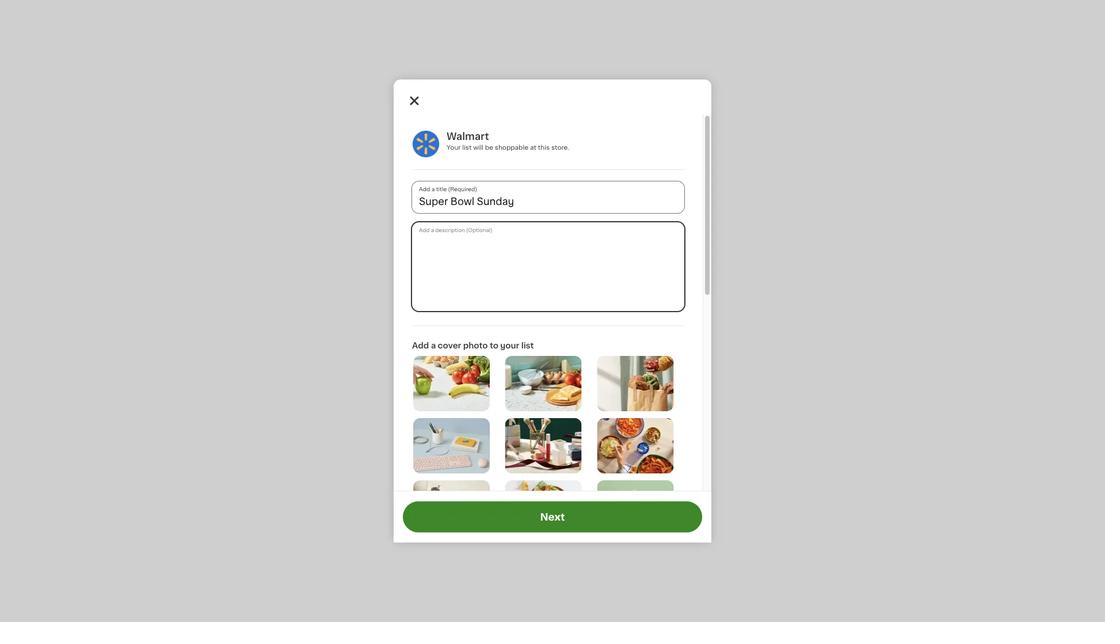 Task type: vqa. For each thing, say whether or not it's contained in the screenshot.
qualify.
no



Task type: describe. For each thing, give the bounding box(es) containing it.
this
[[538, 144, 550, 151]]

two bags of chips open. image
[[597, 480, 674, 536]]

list_add_items dialog
[[394, 79, 712, 622]]

list inside walmart your list will be shoppable at this store.
[[463, 144, 472, 151]]

a jar of flour, a stick of sliced butter, 3 granny smith apples, a carton of 7 eggs. image
[[414, 480, 490, 536]]

to
[[490, 342, 499, 350]]

cover
[[438, 342, 462, 350]]

will
[[474, 144, 484, 151]]

next
[[541, 512, 565, 522]]

bowl of nachos covered in cheese. image
[[506, 480, 582, 536]]

shoppable
[[495, 144, 529, 151]]

a small bottle of milk, a bowl and a whisk, a carton of 6 eggs, a bunch of tomatoes on the vine, sliced cheese, a head of lettuce, and a loaf of bread. image
[[506, 356, 582, 411]]



Task type: locate. For each thing, give the bounding box(es) containing it.
Add a title (Required) text field
[[412, 181, 685, 213]]

a
[[431, 342, 436, 350]]

be
[[485, 144, 494, 151]]

0 horizontal spatial list
[[463, 144, 472, 151]]

list down walmart
[[463, 144, 472, 151]]

None text field
[[412, 222, 685, 311]]

photo
[[463, 342, 488, 350]]

a tabletop of makeup, skincare, and beauty products. image
[[506, 418, 582, 473]]

walmart your list will be shoppable at this store.
[[447, 132, 570, 151]]

list right your
[[522, 342, 534, 350]]

a table with people sitting around it with a bowl of potato chips, doritos, and cheetos. image
[[597, 418, 674, 473]]

walmart
[[447, 132, 489, 141]]

1 vertical spatial list
[[522, 342, 534, 350]]

at
[[530, 144, 537, 151]]

your
[[501, 342, 520, 350]]

next button
[[403, 501, 703, 533]]

1 horizontal spatial list
[[522, 342, 534, 350]]

add
[[412, 342, 429, 350]]

0 vertical spatial list
[[463, 144, 472, 151]]

store.
[[552, 144, 570, 151]]

list
[[463, 144, 472, 151], [522, 342, 534, 350]]

your
[[447, 144, 461, 151]]

add a cover photo to your list
[[412, 342, 534, 350]]

a keyboard, mouse, notebook, cup of pencils, wire cable. image
[[414, 418, 490, 473]]

walmart logo image
[[412, 130, 440, 158]]

a person touching an apple, a banana, a bunch of tomatoes, and an assortment of other vegetables on a counter. image
[[414, 356, 490, 411]]

a person holding a tomato and a grocery bag with a baguette and vegetables. image
[[597, 356, 674, 411]]



